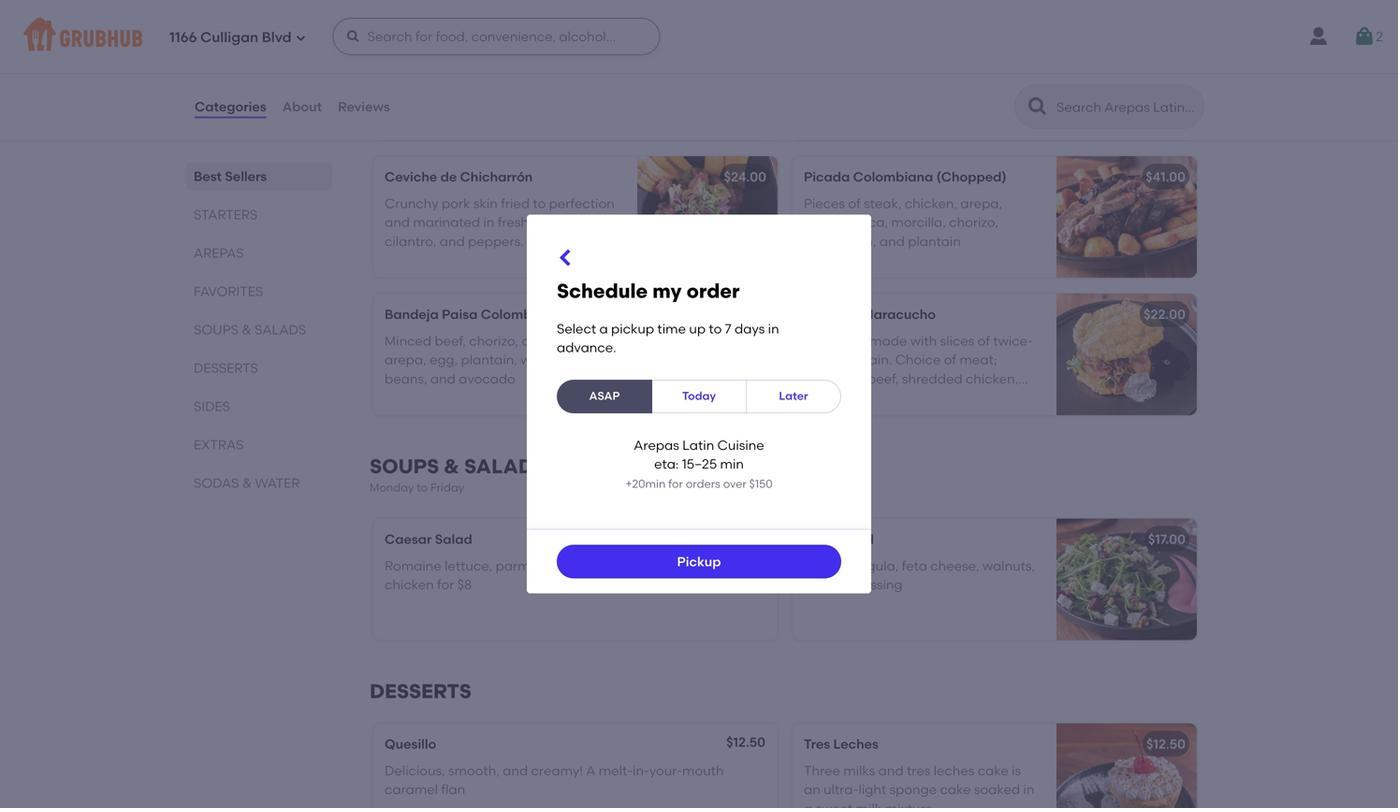 Task type: describe. For each thing, give the bounding box(es) containing it.
desserts tab
[[194, 358, 325, 378]]

1 horizontal spatial $12.50
[[1147, 737, 1186, 752]]

extras
[[194, 437, 244, 453]]

delicious, smooth, and creamy! a melt-in-your-mouth caramel flan
[[385, 763, 724, 798]]

culligan
[[200, 29, 258, 46]]

arepas
[[194, 245, 244, 261]]

quesillo
[[385, 737, 436, 752]]

sweet
[[816, 801, 853, 809]]

in inside three milks and tres leches cake is an ultra-light sponge cake soaked in a sweet milk mixture
[[1023, 782, 1035, 798]]

arroz de la casa image
[[1057, 19, 1197, 141]]

patacón maracucho image
[[1057, 294, 1197, 416]]

salads for soups & salads monday to friday
[[464, 455, 546, 479]]

mixture
[[885, 801, 933, 809]]

negro
[[429, 31, 469, 47]]

skin
[[473, 196, 498, 211]]

an
[[804, 782, 821, 798]]

best sellers tab
[[194, 167, 325, 186]]

categories
[[195, 99, 266, 115]]

round
[[482, 58, 519, 74]]

bandeja paisa colombian dish image
[[637, 294, 778, 416]]

salad for beet salad
[[837, 532, 874, 547]]

and up cilantro,
[[385, 215, 410, 230]]

0 horizontal spatial $12.50
[[726, 735, 766, 751]]

soups & salads monday to friday
[[370, 455, 546, 495]]

soups for soups & salads
[[194, 322, 239, 338]]

& for sodas & water
[[242, 475, 252, 491]]

about
[[282, 99, 322, 115]]

your-
[[649, 763, 682, 779]]

caesar salad
[[385, 532, 472, 547]]

soaked
[[974, 782, 1020, 798]]

sodas
[[194, 475, 239, 491]]

green inside salted rice, chicken, beef, shrimp and green onion. served with french fries
[[832, 81, 869, 97]]

$15.00
[[721, 530, 761, 546]]

pickup button
[[557, 545, 841, 579]]

green inside crunchy pork skin fried to perfection and marinated in fresh lime, onion, cilantro, and peppers. served with avocado, and fried green plantains
[[508, 253, 545, 268]]

svg image
[[295, 32, 307, 44]]

light
[[859, 782, 886, 798]]

to for salads
[[417, 481, 428, 495]]

onion,
[[565, 215, 604, 230]]

asado negro
[[385, 31, 469, 47]]

starters tab
[[194, 205, 325, 225]]

schedule
[[557, 279, 648, 303]]

orders
[[686, 477, 720, 491]]

beet
[[817, 577, 846, 593]]

over
[[723, 477, 747, 491]]

cuisine
[[717, 437, 764, 453]]

2
[[1376, 28, 1383, 44]]

parmesan
[[496, 558, 561, 574]]

walnuts,
[[983, 558, 1035, 574]]

arepas tab
[[194, 243, 325, 263]]

0 horizontal spatial svg image
[[346, 29, 361, 44]]

main navigation navigation
[[0, 0, 1398, 73]]

dish
[[555, 307, 583, 323]]

bandeja paisa colombian dish
[[385, 307, 583, 323]]

soups & salads tab
[[194, 320, 325, 340]]

arepas latin cuisine eta: 15–25 min +20min for orders over $150
[[625, 437, 773, 491]]

sodas & water
[[194, 475, 300, 491]]

my
[[653, 279, 682, 303]]

salads for soups & salads
[[255, 322, 306, 338]]

beef, for round
[[522, 58, 554, 74]]

chorizo, inside pieces of steak, chicken, arepa, potato, yuca, morcilla, chorizo, chicharron, and plantain
[[949, 215, 998, 230]]

and down peppers.
[[448, 253, 473, 268]]

beet
[[804, 532, 833, 547]]

beets, arugula, feta cheese,  walnuts, & beet dressing
[[804, 558, 1035, 593]]

raw
[[637, 58, 661, 74]]

in for order
[[768, 321, 779, 337]]

7
[[725, 321, 732, 337]]

picada colombiana (chopped) image
[[1057, 156, 1197, 278]]

de
[[440, 169, 457, 185]]

days
[[735, 321, 765, 337]]

0 vertical spatial cake
[[978, 763, 1009, 779]]

to inside select a pickup time up to 7 days in advance.
[[709, 321, 722, 337]]

beef, for chicken,
[[934, 62, 965, 78]]

bandeja
[[385, 307, 439, 323]]

sauce
[[446, 77, 484, 93]]

with inside salted rice, chicken, beef, shrimp and green onion. served with french fries
[[961, 81, 988, 97]]

and inside minced beef, chorizo, chicharron, arepa, egg, plantain, white rice, red beans, and avocado
[[430, 371, 456, 387]]

sodas & water tab
[[194, 474, 325, 493]]

ultra-
[[824, 782, 859, 798]]

schedule my order
[[557, 279, 740, 303]]

2 button
[[1353, 20, 1383, 53]]

picada colombiana (chopped)
[[804, 169, 1007, 185]]

water
[[255, 475, 300, 491]]

colombiana
[[853, 169, 933, 185]]

served inside crunchy pork skin fried to perfection and marinated in fresh lime, onion, cilantro, and peppers. served with avocado, and fried green plantains
[[527, 234, 571, 249]]

to for skin
[[533, 196, 546, 211]]

search icon image
[[1027, 95, 1049, 118]]

rice, inside salted rice, chicken, beef, shrimp and green onion. served with french fries
[[848, 62, 875, 78]]

$150
[[749, 477, 773, 491]]

soups & salads
[[194, 322, 306, 338]]

tres
[[804, 737, 830, 752]]

paisa
[[442, 307, 478, 323]]

french
[[991, 81, 1032, 97]]

a inside three milks and tres leches cake is an ultra-light sponge cake soaked in a sweet milk mixture
[[804, 801, 813, 809]]

cilantro,
[[385, 234, 436, 249]]

+
[[761, 530, 769, 546]]

favorites tab
[[194, 282, 325, 301]]

beans,
[[385, 371, 427, 387]]

pieces of steak, chicken, arepa, potato, yuca, morcilla, chorizo, chicharron, and plantain
[[804, 196, 1002, 249]]

today button
[[651, 380, 747, 414]]

select
[[557, 321, 596, 337]]

crunchy pork skin fried to perfection and marinated in fresh lime, onion, cilantro, and peppers. served with avocado, and fried green plantains
[[385, 196, 615, 268]]

caesar
[[385, 532, 432, 547]]

and inside salted rice, chicken, beef, shrimp and green onion. served with french fries
[[804, 81, 829, 97]]

chicharron, inside minced beef, chorizo, chicharron, arepa, egg, plantain, white rice, red beans, and avocado
[[522, 333, 594, 349]]

morcilla,
[[891, 215, 946, 230]]

marinated
[[413, 215, 480, 230]]

select a pickup time up to 7 days in advance.
[[557, 321, 779, 356]]

asap
[[589, 389, 620, 403]]

pickup
[[677, 554, 721, 570]]

white
[[521, 352, 555, 368]]

1 horizontal spatial svg image
[[555, 246, 577, 269]]

asap button
[[557, 380, 652, 414]]

1 vertical spatial fried
[[476, 253, 505, 268]]

arugula,
[[846, 558, 899, 574]]

and inside pieces of steak, chicken, arepa, potato, yuca, morcilla, chorizo, chicharron, and plantain
[[880, 234, 905, 249]]

beet salad image
[[1057, 519, 1197, 641]]

dressing
[[849, 577, 903, 593]]

extras tab
[[194, 435, 325, 455]]



Task type: locate. For each thing, give the bounding box(es) containing it.
0 horizontal spatial for
[[437, 577, 454, 593]]

$17.00
[[1148, 532, 1186, 547]]

2 horizontal spatial svg image
[[1353, 25, 1376, 48]]

in inside select a pickup time up to 7 days in advance.
[[768, 321, 779, 337]]

wine
[[413, 77, 443, 93]]

1 vertical spatial for
[[437, 577, 454, 593]]

1 vertical spatial chicken,
[[905, 196, 957, 211]]

2 horizontal spatial in
[[1023, 782, 1035, 798]]

0 horizontal spatial in
[[483, 215, 495, 230]]

0 vertical spatial to
[[533, 196, 546, 211]]

and up fries
[[804, 81, 829, 97]]

cheese, right feta
[[931, 558, 979, 574]]

maracucho
[[862, 307, 936, 323]]

eye-
[[454, 58, 482, 74]]

0 vertical spatial for
[[668, 477, 683, 491]]

to left 7
[[709, 321, 722, 337]]

picada
[[804, 169, 850, 185]]

1 vertical spatial cake
[[940, 782, 971, 798]]

0 horizontal spatial soups
[[194, 322, 239, 338]]

steak,
[[864, 196, 902, 211]]

a inside select a pickup time up to 7 days in advance.
[[599, 321, 608, 337]]

beef, inside minced beef, chorizo, chicharron, arepa, egg, plantain, white rice, red beans, and avocado
[[435, 333, 466, 349]]

chicken, up morcilla,
[[905, 196, 957, 211]]

for down the eta:
[[668, 477, 683, 491]]

chorizo, inside minced beef, chorizo, chicharron, arepa, egg, plantain, white rice, red beans, and avocado
[[469, 333, 519, 349]]

0 horizontal spatial chorizo,
[[469, 333, 519, 349]]

categories button
[[194, 73, 267, 140]]

1 horizontal spatial chicharron,
[[804, 234, 876, 249]]

with inside romaine lettuce, parmesan cheese, with croutons. add chicken for $8
[[616, 558, 643, 574]]

soups down favorites at the left
[[194, 322, 239, 338]]

0 horizontal spatial beef,
[[435, 333, 466, 349]]

desserts up the quesillo
[[370, 680, 472, 704]]

cheese, for walnuts,
[[931, 558, 979, 574]]

0 horizontal spatial desserts
[[194, 360, 258, 376]]

1 vertical spatial desserts
[[370, 680, 472, 704]]

green
[[832, 81, 869, 97], [508, 253, 545, 268]]

1 vertical spatial chicharron,
[[522, 333, 594, 349]]

with left croutons.
[[616, 558, 643, 574]]

& left water
[[242, 475, 252, 491]]

creamy!
[[531, 763, 583, 779]]

$8
[[457, 577, 472, 593]]

0 horizontal spatial a
[[599, 321, 608, 337]]

1 horizontal spatial to
[[533, 196, 546, 211]]

and inside delicious, smooth, and creamy! a melt-in-your-mouth caramel flan
[[503, 763, 528, 779]]

served right onion.
[[914, 81, 958, 97]]

0 vertical spatial chicharron,
[[804, 234, 876, 249]]

and down marinated
[[385, 77, 410, 93]]

to left friday
[[417, 481, 428, 495]]

reviews
[[338, 99, 390, 115]]

served inside salted rice, chicken, beef, shrimp and green onion. served with french fries
[[914, 81, 958, 97]]

beef, inside salted rice, chicken, beef, shrimp and green onion. served with french fries
[[934, 62, 965, 78]]

salads inside soups & salads monday to friday
[[464, 455, 546, 479]]

chorizo, up plantain,
[[469, 333, 519, 349]]

0 horizontal spatial chicharron,
[[522, 333, 594, 349]]

tres
[[907, 763, 931, 779]]

for left $8
[[437, 577, 454, 593]]

1 horizontal spatial arepa,
[[961, 196, 1002, 211]]

$24.00
[[724, 169, 766, 185]]

with up potatoes
[[607, 58, 634, 74]]

0 vertical spatial arepa,
[[961, 196, 1002, 211]]

1 vertical spatial served
[[527, 234, 571, 249]]

monday
[[370, 481, 414, 495]]

served
[[914, 81, 958, 97], [527, 234, 571, 249]]

and inside marinated eye-round beef, cooked with raw brown sugar, and wine sauce with mashed potatoes
[[385, 77, 410, 93]]

& inside soups & salads monday to friday
[[444, 455, 459, 479]]

1 vertical spatial green
[[508, 253, 545, 268]]

croutons.
[[646, 558, 705, 574]]

about button
[[281, 73, 323, 140]]

0 vertical spatial fried
[[501, 196, 530, 211]]

latin
[[682, 437, 714, 453]]

and down the marinated
[[440, 234, 465, 249]]

cake down 'leches'
[[940, 782, 971, 798]]

chicken
[[385, 577, 434, 593]]

green down salted at the top
[[832, 81, 869, 97]]

chicken, inside pieces of steak, chicken, arepa, potato, yuca, morcilla, chorizo, chicharron, and plantain
[[905, 196, 957, 211]]

$12.50
[[726, 735, 766, 751], [1147, 737, 1186, 752]]

chicharrón
[[460, 169, 533, 185]]

salad for caesar salad
[[435, 532, 472, 547]]

eta:
[[654, 456, 679, 472]]

salads up friday
[[464, 455, 546, 479]]

0 horizontal spatial green
[[508, 253, 545, 268]]

beef, left shrimp
[[934, 62, 965, 78]]

starters
[[194, 207, 258, 223]]

(chopped)
[[936, 169, 1007, 185]]

later
[[779, 389, 808, 403]]

fries
[[804, 100, 830, 116]]

smooth,
[[448, 763, 500, 779]]

chicken, inside salted rice, chicken, beef, shrimp and green onion. served with french fries
[[878, 62, 931, 78]]

2 cheese, from the left
[[931, 558, 979, 574]]

chicken, up onion.
[[878, 62, 931, 78]]

marinated
[[385, 58, 451, 74]]

fried down peppers.
[[476, 253, 505, 268]]

cheese, inside romaine lettuce, parmesan cheese, with croutons. add chicken for $8
[[564, 558, 613, 574]]

soups for soups & salads monday to friday
[[370, 455, 439, 479]]

plantain
[[908, 234, 961, 249]]

0 vertical spatial salads
[[255, 322, 306, 338]]

cheese, inside beets, arugula, feta cheese,  walnuts, & beet dressing
[[931, 558, 979, 574]]

with down shrimp
[[961, 81, 988, 97]]

with
[[607, 58, 634, 74], [487, 77, 514, 93], [961, 81, 988, 97], [574, 234, 601, 249], [616, 558, 643, 574]]

1 vertical spatial a
[[804, 801, 813, 809]]

to up lime,
[[533, 196, 546, 211]]

pieces
[[804, 196, 845, 211]]

1 vertical spatial chorizo,
[[469, 333, 519, 349]]

blvd
[[262, 29, 292, 46]]

for inside arepas latin cuisine eta: 15–25 min +20min for orders over $150
[[668, 477, 683, 491]]

arepa, inside minced beef, chorizo, chicharron, arepa, egg, plantain, white rice, red beans, and avocado
[[385, 352, 426, 368]]

arepa, up beans, at the top of the page
[[385, 352, 426, 368]]

salads
[[255, 322, 306, 338], [464, 455, 546, 479]]

with down round
[[487, 77, 514, 93]]

salads inside tab
[[255, 322, 306, 338]]

2 vertical spatial to
[[417, 481, 428, 495]]

sponge
[[890, 782, 937, 798]]

three
[[804, 763, 840, 779]]

plantains
[[548, 253, 607, 268]]

arepa, for pieces of steak, chicken, arepa, potato, yuca, morcilla, chorizo, chicharron, and plantain
[[961, 196, 1002, 211]]

soups inside tab
[[194, 322, 239, 338]]

chicharron, down potato,
[[804, 234, 876, 249]]

1 vertical spatial arepa,
[[385, 352, 426, 368]]

in right "days" on the top right of the page
[[768, 321, 779, 337]]

& for soups & salads
[[242, 322, 252, 338]]

ceviche de chicharrón
[[385, 169, 533, 185]]

0 horizontal spatial cheese,
[[564, 558, 613, 574]]

brown
[[664, 58, 704, 74]]

& inside beets, arugula, feta cheese,  walnuts, & beet dressing
[[804, 577, 814, 593]]

beef, up the mashed
[[522, 58, 554, 74]]

0 horizontal spatial salads
[[255, 322, 306, 338]]

sellers
[[225, 168, 267, 184]]

1 horizontal spatial cheese,
[[931, 558, 979, 574]]

chicharron, up white
[[522, 333, 594, 349]]

salted rice, chicken, beef, shrimp and green onion. served with french fries
[[804, 62, 1032, 116]]

0 horizontal spatial rice,
[[558, 352, 585, 368]]

a down an
[[804, 801, 813, 809]]

for
[[668, 477, 683, 491], [437, 577, 454, 593]]

avocado
[[459, 371, 515, 387]]

1 horizontal spatial soups
[[370, 455, 439, 479]]

0 vertical spatial served
[[914, 81, 958, 97]]

lime,
[[532, 215, 562, 230]]

pickup
[[611, 321, 654, 337]]

1 vertical spatial salads
[[464, 455, 546, 479]]

three milks and tres leches cake is an ultra-light sponge cake soaked in a sweet milk mixture
[[804, 763, 1035, 809]]

& inside soups & salads tab
[[242, 322, 252, 338]]

today
[[682, 389, 716, 403]]

onion.
[[872, 81, 911, 97]]

0 horizontal spatial served
[[527, 234, 571, 249]]

plantain,
[[461, 352, 517, 368]]

1 horizontal spatial green
[[832, 81, 869, 97]]

1 vertical spatial in
[[768, 321, 779, 337]]

1 horizontal spatial cake
[[978, 763, 1009, 779]]

salad up lettuce,
[[435, 532, 472, 547]]

arepa, for minced beef, chorizo, chicharron, arepa, egg, plantain, white rice, red beans, and avocado
[[385, 352, 426, 368]]

1 vertical spatial to
[[709, 321, 722, 337]]

& left beet
[[804, 577, 814, 593]]

in for chicharrón
[[483, 215, 495, 230]]

green down peppers.
[[508, 253, 545, 268]]

caramel
[[385, 782, 438, 798]]

desserts up sides
[[194, 360, 258, 376]]

2 horizontal spatial beef,
[[934, 62, 965, 78]]

2 horizontal spatial to
[[709, 321, 722, 337]]

0 vertical spatial desserts
[[194, 360, 258, 376]]

1 horizontal spatial chorizo,
[[949, 215, 998, 230]]

ceviche
[[385, 169, 437, 185]]

advance.
[[557, 340, 616, 356]]

cheese, right parmesan
[[564, 558, 613, 574]]

0 horizontal spatial salad
[[435, 532, 472, 547]]

0 vertical spatial a
[[599, 321, 608, 337]]

salad up arugula,
[[837, 532, 874, 547]]

desserts inside desserts tab
[[194, 360, 258, 376]]

arepa, inside pieces of steak, chicken, arepa, potato, yuca, morcilla, chorizo, chicharron, and plantain
[[961, 196, 1002, 211]]

sides tab
[[194, 397, 325, 416]]

1 horizontal spatial salads
[[464, 455, 546, 479]]

0 horizontal spatial cake
[[940, 782, 971, 798]]

0 vertical spatial green
[[832, 81, 869, 97]]

ceviche de chicharrón image
[[637, 156, 778, 278]]

1 horizontal spatial in
[[768, 321, 779, 337]]

1 cheese, from the left
[[564, 558, 613, 574]]

minced
[[385, 333, 432, 349]]

chicharron, inside pieces of steak, chicken, arepa, potato, yuca, morcilla, chorizo, chicharron, and plantain
[[804, 234, 876, 249]]

& up friday
[[444, 455, 459, 479]]

a up advance.
[[599, 321, 608, 337]]

soups inside soups & salads monday to friday
[[370, 455, 439, 479]]

and up light
[[878, 763, 904, 779]]

beef, up egg,
[[435, 333, 466, 349]]

fried up fresh
[[501, 196, 530, 211]]

sides
[[194, 399, 230, 415]]

tres leches image
[[1057, 724, 1197, 809]]

for inside romaine lettuce, parmesan cheese, with croutons. add chicken for $8
[[437, 577, 454, 593]]

1 horizontal spatial served
[[914, 81, 958, 97]]

to inside soups & salads monday to friday
[[417, 481, 428, 495]]

1 horizontal spatial desserts
[[370, 680, 472, 704]]

chorizo, up plantain
[[949, 215, 998, 230]]

flan
[[441, 782, 465, 798]]

2 salad from the left
[[837, 532, 874, 547]]

1 horizontal spatial rice,
[[848, 62, 875, 78]]

and inside three milks and tres leches cake is an ultra-light sponge cake soaked in a sweet milk mixture
[[878, 763, 904, 779]]

svg image
[[1353, 25, 1376, 48], [346, 29, 361, 44], [555, 246, 577, 269]]

$41.00
[[1146, 169, 1186, 185]]

soups up monday
[[370, 455, 439, 479]]

1 horizontal spatial beef,
[[522, 58, 554, 74]]

1 salad from the left
[[435, 532, 472, 547]]

1 horizontal spatial a
[[804, 801, 813, 809]]

in down skin
[[483, 215, 495, 230]]

rice, up onion.
[[848, 62, 875, 78]]

chorizo,
[[949, 215, 998, 230], [469, 333, 519, 349]]

melt-
[[599, 763, 633, 779]]

$22.00
[[1144, 307, 1186, 323]]

in right soaked
[[1023, 782, 1035, 798]]

1166 culligan blvd
[[169, 29, 292, 46]]

milks
[[843, 763, 875, 779]]

Search Arepas Latin Cuisine search field
[[1055, 98, 1198, 116]]

arepa, down (chopped)
[[961, 196, 1002, 211]]

0 horizontal spatial to
[[417, 481, 428, 495]]

served down lime,
[[527, 234, 571, 249]]

with down onion,
[[574, 234, 601, 249]]

chicken,
[[878, 62, 931, 78], [905, 196, 957, 211]]

arepas
[[634, 437, 679, 453]]

rice, left 'red'
[[558, 352, 585, 368]]

up
[[689, 321, 706, 337]]

leches
[[833, 737, 879, 752]]

rice,
[[848, 62, 875, 78], [558, 352, 585, 368]]

sugar,
[[707, 58, 746, 74]]

1 horizontal spatial salad
[[837, 532, 874, 547]]

& for soups & salads monday to friday
[[444, 455, 459, 479]]

1 vertical spatial rice,
[[558, 352, 585, 368]]

cheese, for with
[[564, 558, 613, 574]]

egg,
[[430, 352, 458, 368]]

to
[[533, 196, 546, 211], [709, 321, 722, 337], [417, 481, 428, 495]]

0 vertical spatial chorizo,
[[949, 215, 998, 230]]

patacón maracucho
[[804, 307, 936, 323]]

in inside crunchy pork skin fried to perfection and marinated in fresh lime, onion, cilantro, and peppers. served with avocado, and fried green plantains
[[483, 215, 495, 230]]

2 vertical spatial in
[[1023, 782, 1035, 798]]

arepa,
[[961, 196, 1002, 211], [385, 352, 426, 368]]

favorites
[[194, 284, 263, 299]]

0 vertical spatial in
[[483, 215, 495, 230]]

lettuce,
[[445, 558, 493, 574]]

& inside sodas & water tab
[[242, 475, 252, 491]]

marinated eye-round beef, cooked with raw brown sugar, and wine sauce with mashed potatoes
[[385, 58, 746, 93]]

and right smooth,
[[503, 763, 528, 779]]

cake up soaked
[[978, 763, 1009, 779]]

rice, inside minced beef, chorizo, chicharron, arepa, egg, plantain, white rice, red beans, and avocado
[[558, 352, 585, 368]]

& up desserts tab
[[242, 322, 252, 338]]

with inside crunchy pork skin fried to perfection and marinated in fresh lime, onion, cilantro, and peppers. served with avocado, and fried green plantains
[[574, 234, 601, 249]]

1 vertical spatial soups
[[370, 455, 439, 479]]

0 horizontal spatial arepa,
[[385, 352, 426, 368]]

svg image inside 2 button
[[1353, 25, 1376, 48]]

0 vertical spatial rice,
[[848, 62, 875, 78]]

and down egg,
[[430, 371, 456, 387]]

a
[[586, 763, 596, 779]]

feta
[[902, 558, 927, 574]]

0 vertical spatial chicken,
[[878, 62, 931, 78]]

beef, inside marinated eye-round beef, cooked with raw brown sugar, and wine sauce with mashed potatoes
[[522, 58, 554, 74]]

1 horizontal spatial for
[[668, 477, 683, 491]]

salads down favorites tab
[[255, 322, 306, 338]]

desserts
[[194, 360, 258, 376], [370, 680, 472, 704]]

and down yuca,
[[880, 234, 905, 249]]

to inside crunchy pork skin fried to perfection and marinated in fresh lime, onion, cilantro, and peppers. served with avocado, and fried green plantains
[[533, 196, 546, 211]]

salted
[[804, 62, 845, 78]]

0 vertical spatial soups
[[194, 322, 239, 338]]

colombian
[[481, 307, 552, 323]]



Task type: vqa. For each thing, say whether or not it's contained in the screenshot.
FRIENDS
no



